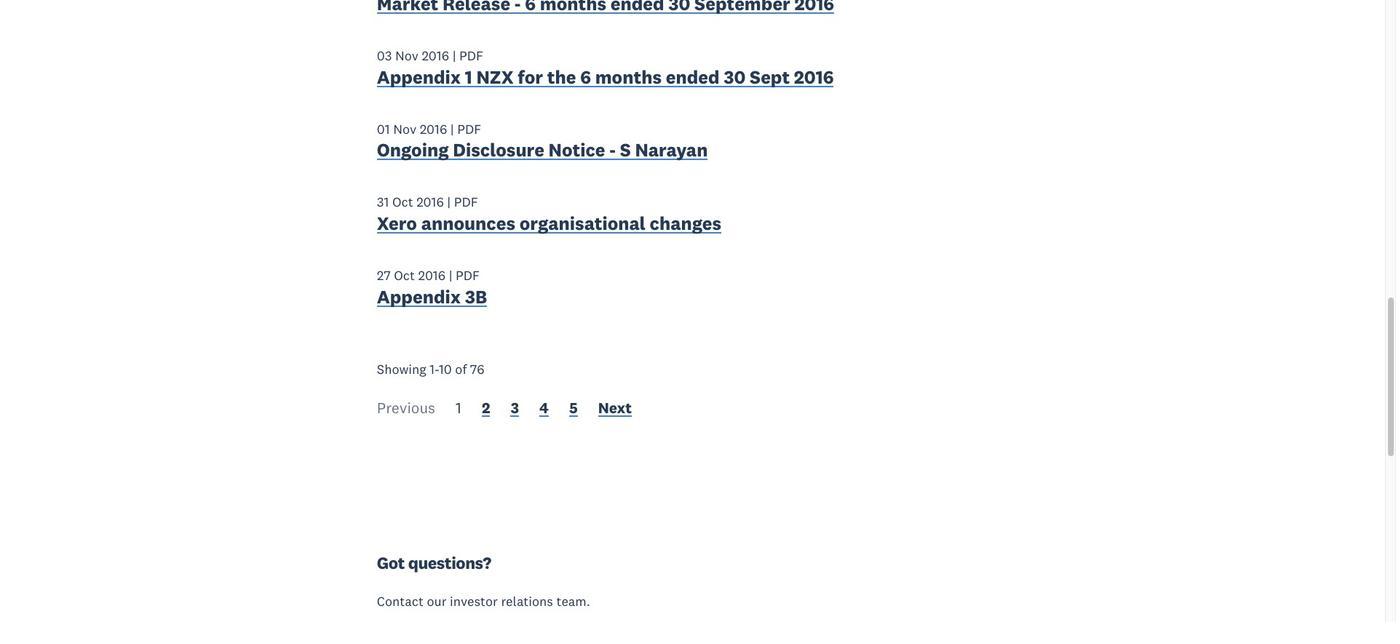 Task type: describe. For each thing, give the bounding box(es) containing it.
31 oct 2016 | pdf xero announces organisational changes
[[377, 194, 722, 235]]

1 inside 03 nov 2016 | pdf appendix 1 nzx for the 6 months ended 30 sept 2016
[[465, 65, 473, 89]]

s
[[620, 139, 631, 162]]

1 horizontal spatial 1
[[456, 399, 462, 418]]

2016 for xero announces organisational changes
[[417, 194, 444, 211]]

3 button
[[511, 399, 519, 422]]

team.
[[557, 594, 591, 610]]

5
[[569, 399, 578, 418]]

xero
[[377, 212, 417, 235]]

pdf for 1
[[460, 47, 484, 64]]

appendix 3b link
[[377, 285, 487, 312]]

03 nov 2016 | pdf appendix 1 nzx for the 6 months ended 30 sept 2016
[[377, 47, 834, 89]]

appendix for appendix 1 nzx for the 6 months ended 30 sept 2016
[[377, 65, 461, 89]]

appendix for appendix 3b
[[377, 285, 461, 309]]

appendix 1 nzx for the 6 months ended 30 sept 2016 link
[[377, 65, 834, 92]]

our
[[427, 594, 447, 610]]

disclosure
[[453, 139, 545, 162]]

- inside 01 nov 2016 | pdf ongoing disclosure notice - s narayan
[[610, 139, 616, 162]]

| for disclosure
[[451, 121, 454, 137]]

contact
[[377, 594, 424, 610]]

6
[[581, 65, 591, 89]]

ongoing
[[377, 139, 449, 162]]

01
[[377, 121, 390, 137]]

notice
[[549, 139, 606, 162]]

4
[[540, 399, 549, 418]]

27
[[377, 267, 391, 284]]

of
[[455, 361, 467, 378]]

2016 for appendix 3b
[[418, 267, 446, 284]]

organisational
[[520, 212, 646, 235]]

oct for appendix
[[394, 267, 415, 284]]

10
[[439, 361, 452, 378]]

4 button
[[540, 399, 549, 422]]

showing
[[377, 361, 427, 378]]

previous button
[[377, 399, 436, 422]]

31
[[377, 194, 389, 211]]

relations
[[501, 594, 553, 610]]

announces
[[421, 212, 516, 235]]

27 oct 2016 | pdf appendix 3b
[[377, 267, 487, 309]]

ended
[[666, 65, 720, 89]]

investor
[[450, 594, 498, 610]]



Task type: locate. For each thing, give the bounding box(es) containing it.
30
[[724, 65, 746, 89]]

sept
[[750, 65, 790, 89]]

months
[[596, 65, 662, 89]]

| inside 31 oct 2016 | pdf xero announces organisational changes
[[447, 194, 451, 211]]

pdf inside 01 nov 2016 | pdf ongoing disclosure notice - s narayan
[[458, 121, 482, 137]]

| up appendix 3b link at the left of page
[[449, 267, 453, 284]]

next
[[598, 399, 632, 418]]

5 button
[[569, 399, 578, 422]]

nov inside 01 nov 2016 | pdf ongoing disclosure notice - s narayan
[[393, 121, 417, 137]]

pdf inside 03 nov 2016 | pdf appendix 1 nzx for the 6 months ended 30 sept 2016
[[460, 47, 484, 64]]

0 vertical spatial oct
[[393, 194, 413, 211]]

changes
[[650, 212, 722, 235]]

2016 right 'sept' at the right top of page
[[795, 65, 834, 89]]

for
[[518, 65, 543, 89]]

got
[[377, 553, 405, 574]]

1 vertical spatial -
[[435, 361, 439, 378]]

oct inside 27 oct 2016 | pdf appendix 3b
[[394, 267, 415, 284]]

2 appendix from the top
[[377, 285, 461, 309]]

next button
[[598, 399, 632, 422]]

questions?
[[408, 553, 492, 574]]

0 vertical spatial appendix
[[377, 65, 461, 89]]

2016 up "xero"
[[417, 194, 444, 211]]

contact our investor relations team.
[[377, 594, 591, 610]]

appendix inside 27 oct 2016 | pdf appendix 3b
[[377, 285, 461, 309]]

0 vertical spatial nov
[[396, 47, 419, 64]]

0 horizontal spatial 1
[[430, 361, 435, 378]]

2016 right the 03
[[422, 47, 449, 64]]

ongoing disclosure notice - s narayan link
[[377, 139, 708, 165]]

2016 up appendix 3b link at the left of page
[[418, 267, 446, 284]]

previous
[[377, 399, 436, 418]]

- left s at the left top of the page
[[610, 139, 616, 162]]

1 vertical spatial appendix
[[377, 285, 461, 309]]

| inside 27 oct 2016 | pdf appendix 3b
[[449, 267, 453, 284]]

oct
[[393, 194, 413, 211], [394, 267, 415, 284]]

appendix down 27
[[377, 285, 461, 309]]

2016 inside 01 nov 2016 | pdf ongoing disclosure notice - s narayan
[[420, 121, 447, 137]]

2 button
[[482, 399, 491, 422]]

2016 inside 31 oct 2016 | pdf xero announces organisational changes
[[417, 194, 444, 211]]

xero announces organisational changes link
[[377, 212, 722, 239]]

2016 for appendix 1 nzx for the 6 months ended 30 sept 2016
[[422, 47, 449, 64]]

- left of
[[435, 361, 439, 378]]

2016 inside 27 oct 2016 | pdf appendix 3b
[[418, 267, 446, 284]]

01 nov 2016 | pdf ongoing disclosure notice - s narayan
[[377, 121, 708, 162]]

1 left nzx
[[465, 65, 473, 89]]

oct for xero
[[393, 194, 413, 211]]

1 button
[[456, 399, 462, 422]]

the
[[548, 65, 576, 89]]

appendix inside 03 nov 2016 | pdf appendix 1 nzx for the 6 months ended 30 sept 2016
[[377, 65, 461, 89]]

pdf for announces
[[454, 194, 478, 211]]

appendix down the 03
[[377, 65, 461, 89]]

pdf inside 31 oct 2016 | pdf xero announces organisational changes
[[454, 194, 478, 211]]

pdf
[[460, 47, 484, 64], [458, 121, 482, 137], [454, 194, 478, 211], [456, 267, 480, 284]]

pdf for 3b
[[456, 267, 480, 284]]

nov right "01"
[[393, 121, 417, 137]]

| inside 03 nov 2016 | pdf appendix 1 nzx for the 6 months ended 30 sept 2016
[[453, 47, 456, 64]]

1 left 10
[[430, 361, 435, 378]]

oct right 27
[[394, 267, 415, 284]]

nov right the 03
[[396, 47, 419, 64]]

showing 1 - 10 of 76
[[377, 361, 485, 378]]

nzx
[[477, 65, 514, 89]]

2
[[482, 399, 491, 418]]

got questions?
[[377, 553, 492, 574]]

2016 up ongoing
[[420, 121, 447, 137]]

oct inside 31 oct 2016 | pdf xero announces organisational changes
[[393, 194, 413, 211]]

| for announces
[[447, 194, 451, 211]]

2016 for ongoing disclosure notice - s narayan
[[420, 121, 447, 137]]

nov for ongoing
[[393, 121, 417, 137]]

pdf inside 27 oct 2016 | pdf appendix 3b
[[456, 267, 480, 284]]

2016
[[422, 47, 449, 64], [795, 65, 834, 89], [420, 121, 447, 137], [417, 194, 444, 211], [418, 267, 446, 284]]

03
[[377, 47, 392, 64]]

| up 'announces'
[[447, 194, 451, 211]]

1 appendix from the top
[[377, 65, 461, 89]]

1 vertical spatial nov
[[393, 121, 417, 137]]

nov
[[396, 47, 419, 64], [393, 121, 417, 137]]

76
[[470, 361, 485, 378]]

1 vertical spatial 1
[[430, 361, 435, 378]]

| for 3b
[[449, 267, 453, 284]]

nov for appendix
[[396, 47, 419, 64]]

2 horizontal spatial 1
[[465, 65, 473, 89]]

oct right "31"
[[393, 194, 413, 211]]

pdf up "disclosure"
[[458, 121, 482, 137]]

0 vertical spatial 1
[[465, 65, 473, 89]]

pdf for disclosure
[[458, 121, 482, 137]]

pdf up 'announces'
[[454, 194, 478, 211]]

1 vertical spatial oct
[[394, 267, 415, 284]]

|
[[453, 47, 456, 64], [451, 121, 454, 137], [447, 194, 451, 211], [449, 267, 453, 284]]

| inside 01 nov 2016 | pdf ongoing disclosure notice - s narayan
[[451, 121, 454, 137]]

3
[[511, 399, 519, 418]]

| up "disclosure"
[[451, 121, 454, 137]]

1
[[465, 65, 473, 89], [430, 361, 435, 378], [456, 399, 462, 418]]

0 vertical spatial -
[[610, 139, 616, 162]]

nov inside 03 nov 2016 | pdf appendix 1 nzx for the 6 months ended 30 sept 2016
[[396, 47, 419, 64]]

| right the 03
[[453, 47, 456, 64]]

pdf up 3b
[[456, 267, 480, 284]]

| for 1
[[453, 47, 456, 64]]

-
[[610, 139, 616, 162], [435, 361, 439, 378]]

2 vertical spatial 1
[[456, 399, 462, 418]]

1 left 2
[[456, 399, 462, 418]]

narayan
[[635, 139, 708, 162]]

1 horizontal spatial -
[[610, 139, 616, 162]]

0 horizontal spatial -
[[435, 361, 439, 378]]

pdf up nzx
[[460, 47, 484, 64]]

3b
[[465, 285, 487, 309]]

appendix
[[377, 65, 461, 89], [377, 285, 461, 309]]



Task type: vqa. For each thing, say whether or not it's contained in the screenshot.


